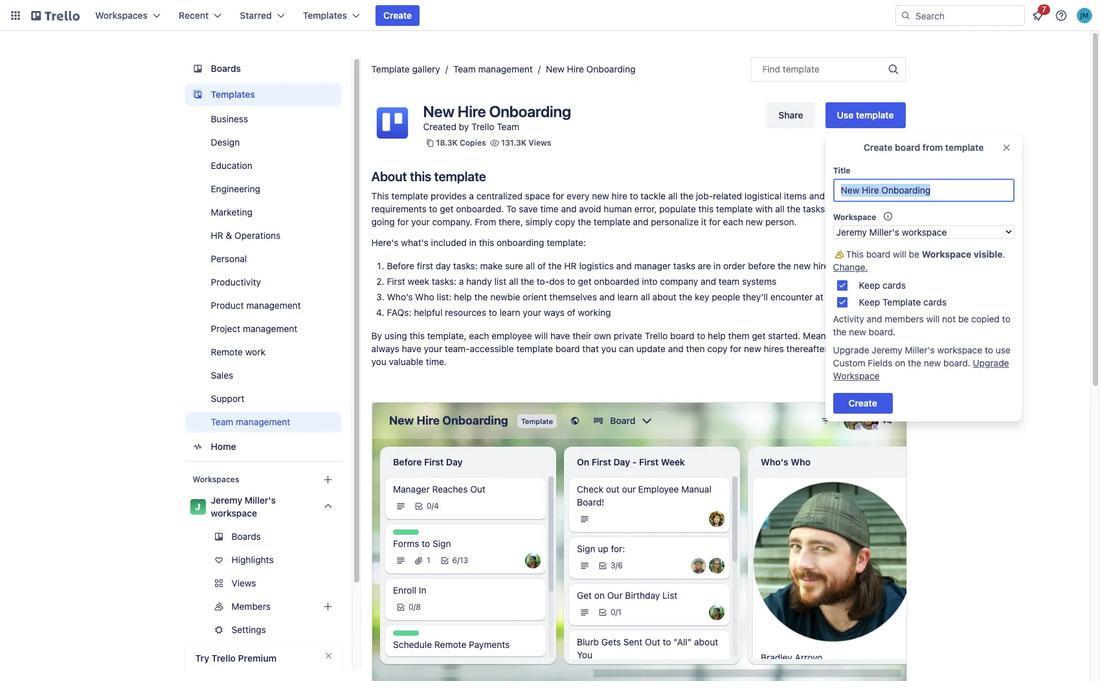Task type: locate. For each thing, give the bounding box(es) containing it.
1 vertical spatial a
[[459, 276, 464, 287]]

1 boards link from the top
[[185, 57, 341, 80]]

1 vertical spatial learn
[[500, 307, 520, 318]]

not
[[942, 313, 956, 324]]

template right use
[[856, 109, 894, 120]]

upgrade for upgrade jeremy miller's workspace to use custom fields on the new board.
[[833, 345, 869, 356]]

company.
[[432, 216, 472, 227]]

add image
[[320, 599, 336, 615]]

team management down support link
[[211, 416, 290, 427]]

settings
[[232, 624, 266, 635]]

key
[[695, 291, 709, 302]]

1 horizontal spatial templates
[[303, 10, 347, 21]]

workspaces
[[95, 10, 148, 21], [193, 475, 239, 484]]

workspace inside upgrade jeremy miller's workspace to use custom fields on the new board.
[[937, 345, 983, 356]]

management up new hire onboarding created by trello team
[[478, 63, 533, 74]]

a inside the before first day tasks: make sure all of the hr logistics and manager tasks are in order before the new hire arrives first week tasks: a handy list all the to-dos to get onboarded into company and team systems who's who list: help the newbie orient themselves and learn all about the key people they'll encounter at work faqs: helpful resources to learn your ways of working
[[459, 276, 464, 287]]

and left then on the right of page
[[668, 343, 684, 354]]

0 vertical spatial team management link
[[453, 63, 533, 74]]

boards up the highlights at the left bottom
[[232, 531, 261, 542]]

1 vertical spatial new
[[423, 102, 455, 120]]

0 horizontal spatial tasks
[[673, 260, 695, 271]]

2 forward image from the top
[[338, 622, 354, 638]]

1 horizontal spatial team management link
[[453, 63, 533, 74]]

create up template gallery link
[[383, 10, 412, 21]]

trello up update
[[645, 330, 668, 341]]

tasks up 'company'
[[673, 260, 695, 271]]

create inside button
[[383, 10, 412, 21]]

you down activity
[[853, 330, 868, 341]]

a left handy
[[459, 276, 464, 287]]

0 horizontal spatial team management link
[[185, 412, 341, 433]]

template gallery
[[371, 63, 440, 74]]

views right the 131.3k
[[529, 138, 551, 148]]

template inside keep cards keep template cards activity and members will not be copied to the new board.
[[883, 297, 921, 308]]

2 horizontal spatial trello
[[645, 330, 668, 341]]

helpful
[[414, 307, 443, 318]]

before first day tasks: make sure all of the hr logistics and manager tasks are in order before the new hire arrives first week tasks: a handy list all the to-dos to get onboarded into company and team systems who's who list: help the newbie orient themselves and learn all about the key people they'll encounter at work faqs: helpful resources to learn your ways of working
[[387, 260, 860, 318]]

jeremy up fields
[[872, 345, 903, 356]]

team management up new hire onboarding created by trello team
[[453, 63, 533, 74]]

7 notifications image
[[1030, 8, 1046, 23]]

new up encounter
[[794, 260, 811, 271]]

here's
[[371, 237, 399, 248]]

future
[[865, 343, 890, 354]]

this inside this board will be workspace visible . change.
[[846, 249, 864, 260]]

2 vertical spatial your
[[424, 343, 442, 354]]

workspaces button
[[87, 5, 168, 26]]

encounter
[[770, 291, 813, 302]]

1 vertical spatial this
[[846, 249, 864, 260]]

a
[[469, 190, 474, 201], [459, 276, 464, 287]]

all up the person.
[[775, 203, 785, 214]]

management inside 'link'
[[243, 323, 297, 334]]

1 horizontal spatial hire
[[567, 63, 584, 74]]

copy inside "this template provides a centralized space for every new hire to tackle all the job-related logistical items and business requirements to get onboarded. to save time and avoid human error, populate this template with all the tasks needed to get going for your company. from there, simply copy the template and personalize it for each new person."
[[555, 216, 575, 227]]

0 vertical spatial create
[[383, 10, 412, 21]]

learn down onboarded
[[618, 291, 638, 302]]

this template provides a centralized space for every new hire to tackle all the job-related logistical items and business requirements to get onboarded. to save time and avoid human error, populate this template with all the tasks needed to get going for your company. from there, simply copy the template and personalize it for each new person.
[[371, 190, 886, 227]]

use template
[[837, 109, 894, 120]]

0 vertical spatial upgrade
[[833, 345, 869, 356]]

board inside this board will be workspace visible . change.
[[866, 249, 891, 260]]

hire inside new hire onboarding created by trello team
[[458, 102, 486, 120]]

your inside the before first day tasks: make sure all of the hr logistics and manager tasks are in order before the new hire arrives first week tasks: a handy list all the to-dos to get onboarded into company and team systems who's who list: help the newbie orient themselves and learn all about the key people they'll encounter at work faqs: helpful resources to learn your ways of working
[[523, 307, 541, 318]]

management down productivity link
[[246, 300, 301, 311]]

new inside the before first day tasks: make sure all of the hr logistics and manager tasks are in order before the new hire arrives first week tasks: a handy list all the to-dos to get onboarded into company and team systems who's who list: help the newbie orient themselves and learn all about the key people they'll encounter at work faqs: helpful resources to learn your ways of working
[[794, 260, 811, 271]]

copy down the time
[[555, 216, 575, 227]]

0 horizontal spatial create
[[383, 10, 412, 21]]

home
[[211, 441, 236, 452]]

the inside upgrade jeremy miller's workspace to use custom fields on the new board.
[[908, 357, 922, 368]]

help left them
[[708, 330, 726, 341]]

members
[[232, 601, 271, 612]]

error,
[[635, 203, 657, 214]]

you down always
[[371, 356, 387, 367]]

this right using
[[410, 330, 425, 341]]

for down them
[[730, 343, 742, 354]]

board down 'their'
[[556, 343, 580, 354]]

newbie
[[490, 291, 520, 302]]

1 horizontal spatial a
[[469, 190, 474, 201]]

1 vertical spatial of
[[567, 307, 576, 318]]

template left gallery
[[371, 63, 410, 74]]

the right on
[[908, 357, 922, 368]]

0 horizontal spatial of
[[537, 260, 546, 271]]

design
[[211, 137, 240, 148]]

2 vertical spatial workspace
[[833, 370, 880, 381]]

miller's down home link
[[245, 495, 276, 506]]

all
[[668, 190, 678, 201], [775, 203, 785, 214], [526, 260, 535, 271], [509, 276, 518, 287], [641, 291, 650, 302]]

hire left the sm image
[[813, 260, 829, 271]]

and
[[809, 190, 825, 201], [561, 203, 577, 214], [633, 216, 649, 227], [616, 260, 632, 271], [701, 276, 716, 287], [599, 291, 615, 302], [867, 313, 882, 324], [668, 343, 684, 354]]

get inside the before first day tasks: make sure all of the hr logistics and manager tasks are in order before the new hire arrives first week tasks: a handy list all the to-dos to get onboarded into company and team systems who's who list: help the newbie orient themselves and learn all about the key people they'll encounter at work faqs: helpful resources to learn your ways of working
[[578, 276, 592, 287]]

0 horizontal spatial templates
[[211, 89, 255, 100]]

support link
[[185, 389, 341, 409]]

starred
[[240, 10, 272, 21]]

1 vertical spatial forward image
[[338, 622, 354, 638]]

views
[[529, 138, 551, 148], [232, 578, 256, 589]]

keep
[[859, 280, 880, 291], [859, 297, 880, 308]]

0 vertical spatial help
[[454, 291, 472, 302]]

1 vertical spatial each
[[469, 330, 489, 341]]

this down about
[[371, 190, 389, 201]]

and right items
[[809, 190, 825, 201]]

0 vertical spatial this
[[371, 190, 389, 201]]

by using this template, each employee will have their own private trello board to help them get started. meanwhile, you will always have your team-accessible template board that you can update and then copy for new hires thereafter—saving future you valuable time.
[[371, 330, 890, 367]]

new down with
[[746, 216, 763, 227]]

1 horizontal spatial hire
[[813, 260, 829, 271]]

have up valuable
[[402, 343, 422, 354]]

new hire onboarding link
[[546, 63, 636, 74]]

project management
[[211, 323, 297, 334]]

jeremy inside 'jeremy miller's workspace'
[[211, 495, 242, 506]]

systems
[[742, 276, 777, 287]]

workspace inside 'upgrade workspace'
[[833, 370, 880, 381]]

1 horizontal spatial miller's
[[905, 345, 935, 356]]

upgrade inside 'upgrade workspace'
[[973, 357, 1009, 368]]

team
[[453, 63, 476, 74], [497, 121, 519, 132], [211, 416, 233, 427]]

then
[[686, 343, 705, 354]]

team right gallery
[[453, 63, 476, 74]]

share
[[779, 109, 803, 120]]

0 horizontal spatial you
[[371, 356, 387, 367]]

starred button
[[232, 5, 293, 26]]

new down them
[[744, 343, 761, 354]]

your inside "this template provides a centralized space for every new hire to tackle all the job-related logistical items and business requirements to get onboarded. to save time and avoid human error, populate this template with all the tasks needed to get going for your company. from there, simply copy the template and personalize it for each new person."
[[411, 216, 430, 227]]

0 vertical spatial hire
[[567, 63, 584, 74]]

0 horizontal spatial team
[[211, 416, 233, 427]]

0 horizontal spatial hire
[[612, 190, 627, 201]]

new hire onboarding created by trello team
[[423, 102, 571, 132]]

boards link up the templates link
[[185, 57, 341, 80]]

1 vertical spatial templates
[[211, 89, 255, 100]]

1 vertical spatial copy
[[707, 343, 728, 354]]

1 vertical spatial boards
[[232, 531, 261, 542]]

the inside keep cards keep template cards activity and members will not be copied to the new board.
[[833, 326, 847, 337]]

0 horizontal spatial board.
[[869, 326, 896, 337]]

0 vertical spatial forward image
[[338, 599, 354, 615]]

requirements
[[371, 203, 427, 214]]

be inside this board will be workspace visible . change.
[[909, 249, 920, 260]]

primary element
[[0, 0, 1100, 31]]

0 vertical spatial workspaces
[[95, 10, 148, 21]]

going
[[371, 216, 395, 227]]

1 vertical spatial trello
[[645, 330, 668, 341]]

open information menu image
[[1055, 9, 1068, 22]]

each inside "this template provides a centralized space for every new hire to tackle all the job-related logistical items and business requirements to get onboarded. to save time and avoid human error, populate this template with all the tasks needed to get going for your company. from there, simply copy the template and personalize it for each new person."
[[723, 216, 743, 227]]

jeremy right j
[[211, 495, 242, 506]]

about
[[653, 291, 677, 302]]

team
[[719, 276, 740, 287]]

visible
[[974, 249, 1003, 260]]

the up dos
[[548, 260, 562, 271]]

1 horizontal spatial work
[[826, 291, 846, 302]]

board
[[895, 142, 920, 153], [866, 249, 891, 260], [670, 330, 695, 341], [556, 343, 580, 354]]

copy inside by using this template, each employee will have their own private trello board to help them get started. meanwhile, you will always have your team-accessible template board that you can update and then copy for new hires thereafter—saving future you valuable time.
[[707, 343, 728, 354]]

views link
[[185, 573, 354, 594]]

1 vertical spatial board.
[[944, 357, 971, 368]]

custom
[[833, 357, 866, 368]]

find template
[[763, 63, 820, 74]]

template inside button
[[856, 109, 894, 120]]

this inside "this template provides a centralized space for every new hire to tackle all the job-related logistical items and business requirements to get onboarded. to save time and avoid human error, populate this template with all the tasks needed to get going for your company. from there, simply copy the template and personalize it for each new person."
[[371, 190, 389, 201]]

board.
[[869, 326, 896, 337], [944, 357, 971, 368]]

list
[[494, 276, 507, 287]]

hr up dos
[[564, 260, 577, 271]]

this for template
[[371, 190, 389, 201]]

product management
[[211, 300, 301, 311]]

productivity
[[211, 277, 261, 288]]

1 horizontal spatial jeremy
[[872, 345, 903, 356]]

team down the support
[[211, 416, 233, 427]]

new inside new hire onboarding created by trello team
[[423, 102, 455, 120]]

activity
[[833, 313, 864, 324]]

a inside "this template provides a centralized space for every new hire to tackle all the job-related logistical items and business requirements to get onboarded. to save time and avoid human error, populate this template with all the tasks needed to get going for your company. from there, simply copy the template and personalize it for each new person."
[[469, 190, 474, 201]]

18.3k
[[436, 138, 458, 148]]

hr left &
[[211, 230, 223, 241]]

1 horizontal spatial help
[[708, 330, 726, 341]]

new up created
[[423, 102, 455, 120]]

learn
[[618, 291, 638, 302], [500, 307, 520, 318]]

forward image down forward icon
[[338, 622, 354, 638]]

1 vertical spatial miller's
[[245, 495, 276, 506]]

0 vertical spatial cards
[[883, 280, 906, 291]]

0 vertical spatial learn
[[618, 291, 638, 302]]

you down own
[[601, 343, 617, 354]]

person.
[[765, 216, 797, 227]]

and down error,
[[633, 216, 649, 227]]

0 vertical spatial be
[[909, 249, 920, 260]]

tasks down items
[[803, 203, 825, 214]]

board up then on the right of page
[[670, 330, 695, 341]]

and down every
[[561, 203, 577, 214]]

your up the "what's" at the left top
[[411, 216, 430, 227]]

this right about
[[410, 169, 431, 184]]

hire up human
[[612, 190, 627, 201]]

forward image
[[338, 599, 354, 615], [338, 622, 354, 638]]

from
[[923, 142, 943, 153]]

this for board
[[846, 249, 864, 260]]

help inside the before first day tasks: make sure all of the hr logistics and manager tasks are in order before the new hire arrives first week tasks: a handy list all the to-dos to get onboarded into company and team systems who's who list: help the newbie orient themselves and learn all about the key people they'll encounter at work faqs: helpful resources to learn your ways of working
[[454, 291, 472, 302]]

created
[[423, 121, 456, 132]]

1 vertical spatial create
[[864, 142, 893, 153]]

operations
[[235, 230, 281, 241]]

new right on
[[924, 357, 941, 368]]

onboarding for new hire onboarding created by trello team
[[489, 102, 571, 120]]

time.
[[426, 356, 447, 367]]

workspace down business
[[833, 212, 877, 222]]

new
[[592, 190, 609, 201], [746, 216, 763, 227], [794, 260, 811, 271], [849, 326, 866, 337], [744, 343, 761, 354], [924, 357, 941, 368]]

upgrade inside upgrade jeremy miller's workspace to use custom fields on the new board.
[[833, 345, 869, 356]]

workspace down custom
[[833, 370, 880, 381]]

trello inside new hire onboarding created by trello team
[[472, 121, 494, 132]]

2 boards link from the top
[[185, 526, 341, 547]]

cards up not
[[924, 297, 947, 308]]

1 horizontal spatial new
[[546, 63, 565, 74]]

0 vertical spatial templates
[[303, 10, 347, 21]]

copy
[[555, 216, 575, 227], [707, 343, 728, 354]]

this inside "this template provides a centralized space for every new hire to tackle all the job-related logistical items and business requirements to get onboarded. to save time and avoid human error, populate this template with all the tasks needed to get going for your company. from there, simply copy the template and personalize it for each new person."
[[699, 203, 714, 214]]

your up time. on the bottom of page
[[424, 343, 442, 354]]

will
[[893, 249, 907, 260], [926, 313, 940, 324], [535, 330, 548, 341], [870, 330, 884, 341]]

Find template field
[[750, 57, 906, 82]]

jeremy miller's workspace
[[211, 495, 276, 519]]

0 vertical spatial boards
[[211, 63, 241, 74]]

boards for home
[[211, 63, 241, 74]]

template right find
[[783, 63, 820, 74]]

0 vertical spatial you
[[853, 330, 868, 341]]

tackle
[[641, 190, 666, 201]]

upgrade
[[833, 345, 869, 356], [973, 357, 1009, 368]]

have
[[550, 330, 570, 341], [402, 343, 422, 354]]

1 vertical spatial onboarding
[[489, 102, 571, 120]]

your down orient
[[523, 307, 541, 318]]

1 vertical spatial upgrade
[[973, 357, 1009, 368]]

None submit
[[833, 393, 893, 414]]

will up keep cards keep template cards activity and members will not be copied to the new board.
[[893, 249, 907, 260]]

tasks: up list:
[[432, 276, 457, 287]]

create for create
[[383, 10, 412, 21]]

1 vertical spatial work
[[245, 346, 265, 357]]

1 horizontal spatial learn
[[618, 291, 638, 302]]

to
[[506, 203, 516, 214]]

1 vertical spatial team management link
[[185, 412, 341, 433]]

space
[[525, 190, 550, 201]]

1 horizontal spatial this
[[846, 249, 864, 260]]

1 vertical spatial hr
[[564, 260, 577, 271]]

upgrade workspace link
[[833, 357, 1009, 381]]

1 forward image from the top
[[338, 599, 354, 615]]

1 horizontal spatial copy
[[707, 343, 728, 354]]

workspace
[[833, 212, 877, 222], [922, 249, 972, 260], [833, 370, 880, 381]]

0 horizontal spatial workspaces
[[95, 10, 148, 21]]

valuable
[[389, 356, 424, 367]]

templates up business at the top of page
[[211, 89, 255, 100]]

views inside views link
[[232, 578, 256, 589]]

1 vertical spatial have
[[402, 343, 422, 354]]

1 vertical spatial boards link
[[185, 526, 341, 547]]

131.3k
[[501, 138, 527, 148]]

Title text field
[[833, 179, 1015, 202]]

design link
[[185, 132, 341, 153]]

the right before
[[778, 260, 791, 271]]

team-
[[445, 343, 470, 354]]

0 vertical spatial views
[[529, 138, 551, 148]]

team up the 131.3k
[[497, 121, 519, 132]]

work down project management
[[245, 346, 265, 357]]

0 horizontal spatial each
[[469, 330, 489, 341]]

education
[[211, 160, 252, 171]]

before
[[748, 260, 775, 271]]

1 vertical spatial workspace
[[211, 508, 257, 519]]

create down use template button
[[864, 142, 893, 153]]

get up hires
[[752, 330, 766, 341]]

each up accessible
[[469, 330, 489, 341]]

onboarding inside new hire onboarding created by trello team
[[489, 102, 571, 120]]

1 horizontal spatial team
[[453, 63, 476, 74]]

to right needed
[[861, 203, 870, 214]]

have left 'their'
[[550, 330, 570, 341]]

jeremy inside upgrade jeremy miller's workspace to use custom fields on the new board.
[[872, 345, 903, 356]]

0 vertical spatial jeremy
[[872, 345, 903, 356]]

0 vertical spatial work
[[826, 291, 846, 302]]

template down employee at the left
[[516, 343, 553, 354]]

title
[[833, 166, 851, 175]]

thereafter—saving
[[787, 343, 863, 354]]

forward image
[[338, 576, 354, 591]]

this down from
[[479, 237, 494, 248]]

0 vertical spatial trello
[[472, 121, 494, 132]]

ways
[[544, 307, 565, 318]]

2 horizontal spatial team
[[497, 121, 519, 132]]

new inside keep cards keep template cards activity and members will not be copied to the new board.
[[849, 326, 866, 337]]

to inside keep cards keep template cards activity and members will not be copied to the new board.
[[1002, 313, 1011, 324]]

education link
[[185, 155, 341, 176]]

the left key
[[679, 291, 693, 302]]

find
[[763, 63, 780, 74]]

1 horizontal spatial upgrade
[[973, 357, 1009, 368]]

team management link down support link
[[185, 412, 341, 433]]

hire inside the before first day tasks: make sure all of the hr logistics and manager tasks are in order before the new hire arrives first week tasks: a handy list all the to-dos to get onboarded into company and team systems who's who list: help the newbie orient themselves and learn all about the key people they'll encounter at work faqs: helpful resources to learn your ways of working
[[813, 260, 829, 271]]

logistics
[[579, 260, 614, 271]]

0 horizontal spatial miller's
[[245, 495, 276, 506]]

0 vertical spatial board.
[[869, 326, 896, 337]]

hire up by
[[458, 102, 486, 120]]

new for new hire onboarding
[[546, 63, 565, 74]]

by
[[371, 330, 382, 341]]

order
[[723, 260, 746, 271]]

of down "themselves"
[[567, 307, 576, 318]]

create for create board from template
[[864, 142, 893, 153]]

1 horizontal spatial be
[[958, 313, 969, 324]]

a up onboarded.
[[469, 190, 474, 201]]

1 horizontal spatial board.
[[944, 357, 971, 368]]

0 vertical spatial template
[[371, 63, 410, 74]]

0 vertical spatial team
[[453, 63, 476, 74]]

2 vertical spatial you
[[371, 356, 387, 367]]

each down related
[[723, 216, 743, 227]]

and inside by using this template, each employee will have their own private trello board to help them get started. meanwhile, you will always have your team-accessible template board that you can update and then copy for new hires thereafter—saving future you valuable time.
[[668, 343, 684, 354]]

templates inside popup button
[[303, 10, 347, 21]]

0 vertical spatial boards link
[[185, 57, 341, 80]]

0 horizontal spatial help
[[454, 291, 472, 302]]

with
[[755, 203, 773, 214]]

0 horizontal spatial team management
[[211, 416, 290, 427]]

learn down newbie
[[500, 307, 520, 318]]

trello right by
[[472, 121, 494, 132]]

be right not
[[958, 313, 969, 324]]

forward image inside settings link
[[338, 622, 354, 638]]

hire for new hire onboarding created by trello team
[[458, 102, 486, 120]]

new hire onboarding
[[546, 63, 636, 74]]

0 vertical spatial each
[[723, 216, 743, 227]]

to left the use
[[985, 345, 993, 356]]

personalize
[[651, 216, 699, 227]]

forward image right add "icon"
[[338, 599, 354, 615]]

boards right "board" image
[[211, 63, 241, 74]]

0 horizontal spatial trello
[[212, 653, 236, 664]]

the down activity
[[833, 326, 847, 337]]

0 vertical spatial new
[[546, 63, 565, 74]]

populate
[[659, 203, 696, 214]]

1 horizontal spatial in
[[714, 260, 721, 271]]

handy
[[466, 276, 492, 287]]

1 horizontal spatial cards
[[924, 297, 947, 308]]

1 horizontal spatial trello
[[472, 121, 494, 132]]

1 vertical spatial tasks
[[673, 260, 695, 271]]

board image
[[190, 61, 206, 76]]

in right included
[[469, 237, 477, 248]]

workspace down not
[[937, 345, 983, 356]]

for inside by using this template, each employee will have their own private trello board to help them get started. meanwhile, you will always have your team-accessible template board that you can update and then copy for new hires thereafter—saving future you valuable time.
[[730, 343, 742, 354]]



Task type: vqa. For each thing, say whether or not it's contained in the screenshot.
Thoughts
no



Task type: describe. For each thing, give the bounding box(es) containing it.
.
[[1003, 249, 1005, 260]]

their
[[573, 330, 592, 341]]

sure
[[505, 260, 523, 271]]

who's
[[387, 291, 413, 302]]

boards for views
[[232, 531, 261, 542]]

template inside by using this template, each employee will have their own private trello board to help them get started. meanwhile, you will always have your team-accessible template board that you can update and then copy for new hires thereafter—saving future you valuable time.
[[516, 343, 553, 354]]

create a workspace image
[[320, 472, 336, 488]]

each inside by using this template, each employee will have their own private trello board to help them get started. meanwhile, you will always have your team-accessible template board that you can update and then copy for new hires thereafter—saving future you valuable time.
[[469, 330, 489, 341]]

day
[[436, 260, 451, 271]]

about
[[371, 169, 407, 184]]

accessible
[[470, 343, 514, 354]]

tasks inside the before first day tasks: make sure all of the hr logistics and manager tasks are in order before the new hire arrives first week tasks: a handy list all the to-dos to get onboarded into company and team systems who's who list: help the newbie orient themselves and learn all about the key people they'll encounter at work faqs: helpful resources to learn your ways of working
[[673, 260, 695, 271]]

0 horizontal spatial template
[[371, 63, 410, 74]]

provides
[[431, 190, 467, 201]]

work inside the before first day tasks: make sure all of the hr logistics and manager tasks are in order before the new hire arrives first week tasks: a handy list all the to-dos to get onboarded into company and team systems who's who list: help the newbie orient themselves and learn all about the key people they'll encounter at work faqs: helpful resources to learn your ways of working
[[826, 291, 846, 302]]

sales
[[211, 370, 233, 381]]

get right needed
[[872, 203, 886, 214]]

trello team image
[[371, 102, 413, 144]]

the down handy
[[474, 291, 488, 302]]

help inside by using this template, each employee will have their own private trello board to help them get started. meanwhile, you will always have your team-accessible template board that you can update and then copy for new hires thereafter—saving future you valuable time.
[[708, 330, 726, 341]]

1 vertical spatial workspaces
[[193, 475, 239, 484]]

at
[[815, 291, 824, 302]]

employee
[[492, 330, 532, 341]]

use
[[996, 345, 1011, 356]]

hire inside "this template provides a centralized space for every new hire to tackle all the job-related logistical items and business requirements to get onboarded. to save time and avoid human error, populate this template with all the tasks needed to get going for your company. from there, simply copy the template and personalize it for each new person."
[[612, 190, 627, 201]]

0 horizontal spatial have
[[402, 343, 422, 354]]

avoid
[[579, 203, 601, 214]]

use
[[837, 109, 854, 120]]

templates link
[[185, 83, 341, 106]]

and up onboarded
[[616, 260, 632, 271]]

the down avoid
[[578, 216, 591, 227]]

related
[[713, 190, 742, 201]]

upgrade jeremy miller's workspace to use custom fields on the new board.
[[833, 345, 1011, 368]]

this board will be workspace visible . change.
[[833, 249, 1005, 273]]

for right it
[[709, 216, 721, 227]]

productivity link
[[185, 272, 341, 293]]

time
[[540, 203, 559, 214]]

be inside keep cards keep template cards activity and members will not be copied to the new board.
[[958, 313, 969, 324]]

upgrade workspace
[[833, 357, 1009, 381]]

0 vertical spatial team management
[[453, 63, 533, 74]]

template up requirements
[[392, 190, 428, 201]]

the left to-
[[521, 276, 534, 287]]

get down provides
[[440, 203, 454, 214]]

before
[[387, 260, 414, 271]]

remote
[[211, 346, 243, 357]]

recent
[[179, 10, 209, 21]]

business
[[827, 190, 864, 201]]

boards link for views
[[185, 526, 341, 547]]

0 horizontal spatial in
[[469, 237, 477, 248]]

started.
[[768, 330, 801, 341]]

orient
[[523, 291, 547, 302]]

working
[[578, 307, 611, 318]]

management down support link
[[236, 416, 290, 427]]

workspace inside 'jeremy miller's workspace'
[[211, 508, 257, 519]]

your inside by using this template, each employee will have their own private trello board to help them get started. meanwhile, you will always have your team-accessible template board that you can update and then copy for new hires thereafter—saving future you valuable time.
[[424, 343, 442, 354]]

2 vertical spatial team
[[211, 416, 233, 427]]

board left the from on the top of page
[[895, 142, 920, 153]]

131.3k views
[[501, 138, 551, 148]]

hire for new hire onboarding
[[567, 63, 584, 74]]

team management inside 'link'
[[211, 416, 290, 427]]

tasks inside "this template provides a centralized space for every new hire to tackle all the job-related logistical items and business requirements to get onboarded. to save time and avoid human error, populate this template with all the tasks needed to get going for your company. from there, simply copy the template and personalize it for each new person."
[[803, 203, 825, 214]]

share button
[[767, 102, 815, 128]]

arrives
[[832, 260, 860, 271]]

from
[[475, 216, 496, 227]]

into
[[642, 276, 658, 287]]

for down requirements
[[397, 216, 409, 227]]

new inside upgrade jeremy miller's workspace to use custom fields on the new board.
[[924, 357, 941, 368]]

resources
[[445, 307, 486, 318]]

new inside by using this template, each employee will have their own private trello board to help them get started. meanwhile, you will always have your team-accessible template board that you can update and then copy for new hires thereafter—saving future you valuable time.
[[744, 343, 761, 354]]

onboarding
[[497, 237, 544, 248]]

2 keep from the top
[[859, 297, 880, 308]]

template down human
[[594, 216, 631, 227]]

to inside by using this template, each employee will have their own private trello board to help them get started. meanwhile, you will always have your team-accessible template board that you can update and then copy for new hires thereafter—saving future you valuable time.
[[697, 330, 705, 341]]

0 horizontal spatial hr
[[211, 230, 223, 241]]

trello inside by using this template, each employee will have their own private trello board to help them get started. meanwhile, you will always have your team-accessible template board that you can update and then copy for new hires thereafter—saving future you valuable time.
[[645, 330, 668, 341]]

search image
[[901, 10, 911, 21]]

all down into on the top of the page
[[641, 291, 650, 302]]

all right list
[[509, 276, 518, 287]]

gallery
[[412, 63, 440, 74]]

remote work link
[[185, 342, 341, 363]]

jeremy miller (jeremymiller198) image
[[1077, 8, 1092, 23]]

every
[[567, 190, 590, 201]]

0 vertical spatial tasks:
[[453, 260, 478, 271]]

1 keep from the top
[[859, 280, 880, 291]]

included
[[431, 237, 467, 248]]

1 vertical spatial cards
[[924, 297, 947, 308]]

try
[[195, 653, 209, 664]]

hr & operations link
[[185, 225, 341, 246]]

will inside keep cards keep template cards activity and members will not be copied to the new board.
[[926, 313, 940, 324]]

templates button
[[295, 5, 368, 26]]

template up provides
[[434, 169, 486, 184]]

fields
[[868, 357, 893, 368]]

remote work
[[211, 346, 265, 357]]

onboarding for new hire onboarding
[[587, 63, 636, 74]]

the up the populate
[[680, 190, 694, 201]]

to-
[[537, 276, 549, 287]]

and inside keep cards keep template cards activity and members will not be copied to the new board.
[[867, 313, 882, 324]]

premium
[[238, 653, 277, 664]]

onboarded.
[[456, 203, 504, 214]]

workspaces inside popup button
[[95, 10, 148, 21]]

forward image inside members link
[[338, 599, 354, 615]]

to right dos
[[567, 276, 576, 287]]

always
[[371, 343, 399, 354]]

to down newbie
[[489, 307, 497, 318]]

miller's inside 'jeremy miller's workspace'
[[245, 495, 276, 506]]

marketing link
[[185, 202, 341, 223]]

template,
[[427, 330, 467, 341]]

new up avoid
[[592, 190, 609, 201]]

new for new hire onboarding created by trello team
[[423, 102, 455, 120]]

back to home image
[[31, 5, 80, 26]]

0 horizontal spatial learn
[[500, 307, 520, 318]]

simply
[[526, 216, 553, 227]]

in inside the before first day tasks: make sure all of the hr logistics and manager tasks are in order before the new hire arrives first week tasks: a handy list all the to-dos to get onboarded into company and team systems who's who list: help the newbie orient themselves and learn all about the key people they'll encounter at work faqs: helpful resources to learn your ways of working
[[714, 260, 721, 271]]

that
[[582, 343, 599, 354]]

template down related
[[716, 203, 753, 214]]

to inside upgrade jeremy miller's workspace to use custom fields on the new board.
[[985, 345, 993, 356]]

miller's inside upgrade jeremy miller's workspace to use custom fields on the new board.
[[905, 345, 935, 356]]

engineering link
[[185, 179, 341, 199]]

make
[[480, 260, 503, 271]]

upgrade for upgrade workspace
[[973, 357, 1009, 368]]

will up future
[[870, 330, 884, 341]]

the down items
[[787, 203, 801, 214]]

logistical
[[745, 190, 782, 201]]

own
[[594, 330, 611, 341]]

0 horizontal spatial cards
[[883, 280, 906, 291]]

1 vertical spatial tasks:
[[432, 276, 457, 287]]

all up the populate
[[668, 190, 678, 201]]

0 vertical spatial have
[[550, 330, 570, 341]]

week
[[408, 276, 429, 287]]

and down onboarded
[[599, 291, 615, 302]]

template gallery link
[[371, 63, 440, 74]]

will down ways
[[535, 330, 548, 341]]

sm image
[[833, 248, 846, 261]]

personal link
[[185, 249, 341, 269]]

Search field
[[911, 6, 1025, 25]]

2 vertical spatial trello
[[212, 653, 236, 664]]

team inside new hire onboarding created by trello team
[[497, 121, 519, 132]]

what's
[[401, 237, 429, 248]]

to up error,
[[630, 190, 638, 201]]

template right the from on the top of page
[[945, 142, 984, 153]]

private
[[614, 330, 642, 341]]

board. inside keep cards keep template cards activity and members will not be copied to the new board.
[[869, 326, 896, 337]]

job-
[[696, 190, 713, 201]]

0 vertical spatial workspace
[[833, 212, 877, 222]]

for up the time
[[553, 190, 564, 201]]

marketing
[[211, 207, 253, 218]]

business link
[[185, 109, 341, 130]]

work inside "link"
[[245, 346, 265, 357]]

will inside this board will be workspace visible . change.
[[893, 249, 907, 260]]

home image
[[190, 439, 206, 455]]

template inside field
[[783, 63, 820, 74]]

dos
[[549, 276, 565, 287]]

board. inside upgrade jeremy miller's workspace to use custom fields on the new board.
[[944, 357, 971, 368]]

save
[[519, 203, 538, 214]]

centralized
[[476, 190, 523, 201]]

template board image
[[190, 87, 206, 102]]

get inside by using this template, each employee will have their own private trello board to help them get started. meanwhile, you will always have your team-accessible template board that you can update and then copy for new hires thereafter—saving future you valuable time.
[[752, 330, 766, 341]]

this inside by using this template, each employee will have their own private trello board to help them get started. meanwhile, you will always have your team-accessible template board that you can update and then copy for new hires thereafter—saving future you valuable time.
[[410, 330, 425, 341]]

1 vertical spatial you
[[601, 343, 617, 354]]

company
[[660, 276, 698, 287]]

1 horizontal spatial of
[[567, 307, 576, 318]]

update
[[636, 343, 666, 354]]

manager
[[634, 260, 671, 271]]

copied
[[971, 313, 1000, 324]]

hr inside the before first day tasks: make sure all of the hr logistics and manager tasks are in order before the new hire arrives first week tasks: a handy list all the to-dos to get onboarded into company and team systems who's who list: help the newbie orient themselves and learn all about the key people they'll encounter at work faqs: helpful resources to learn your ways of working
[[564, 260, 577, 271]]

support
[[211, 393, 244, 404]]

who
[[415, 291, 434, 302]]

here's what's included in this onboarding template:
[[371, 237, 586, 248]]

there,
[[499, 216, 523, 227]]

and down are
[[701, 276, 716, 287]]

project
[[211, 323, 240, 334]]

they'll
[[743, 291, 768, 302]]

all right sure
[[526, 260, 535, 271]]

boards link for home
[[185, 57, 341, 80]]

0 vertical spatial of
[[537, 260, 546, 271]]

it
[[701, 216, 707, 227]]

workspace inside this board will be workspace visible . change.
[[922, 249, 972, 260]]

home link
[[185, 435, 341, 458]]

to down provides
[[429, 203, 437, 214]]



